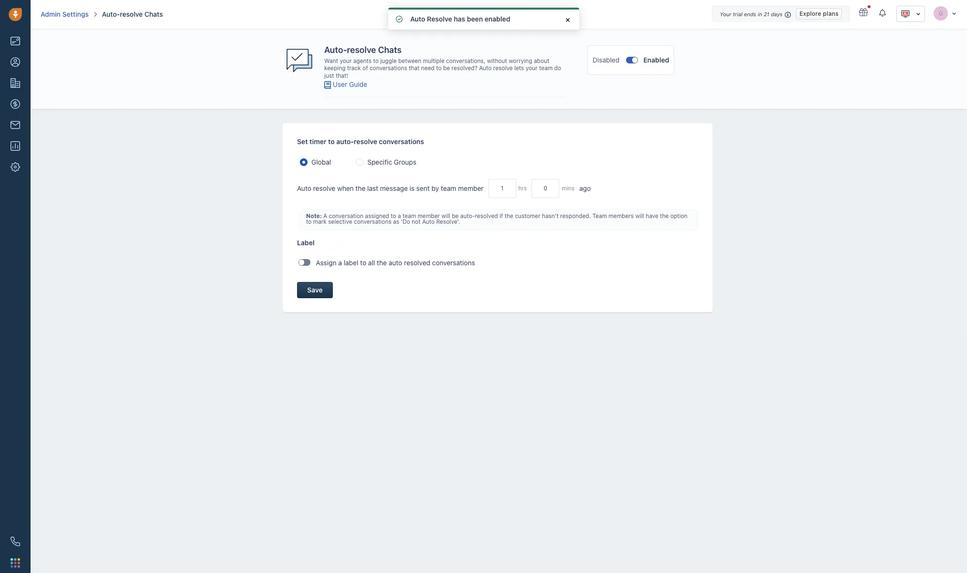 Task type: vqa. For each thing, say whether or not it's contained in the screenshot.
hasn't
yes



Task type: describe. For each thing, give the bounding box(es) containing it.
to left mark
[[306, 218, 312, 225]]

auto resolve when the last message is sent by team member
[[297, 184, 484, 192]]

about
[[534, 57, 549, 64]]

2 will from the left
[[635, 212, 644, 220]]

:
[[320, 212, 322, 220]]

admin
[[41, 10, 61, 18]]

keeping
[[324, 65, 346, 72]]

need
[[421, 65, 435, 72]]

without
[[487, 57, 507, 64]]

mini image
[[565, 18, 570, 22]]

enabled
[[643, 56, 669, 64]]

be inside a conversation assigned to a team member will be auto-resolved if the customer hasn't responded. team members will have the option to mark selective conversations as 'do not auto resolve'.
[[452, 212, 459, 220]]

bell regular image
[[879, 9, 887, 17]]

agents
[[353, 57, 372, 64]]

ago
[[579, 184, 591, 192]]

plans
[[823, 10, 839, 17]]

mark
[[313, 218, 327, 225]]

has
[[454, 15, 465, 23]]

0 horizontal spatial resolved
[[404, 259, 430, 267]]

enabled
[[484, 15, 510, 23]]

disabled
[[593, 56, 620, 64]]

resolve for auto-resolve chats
[[120, 10, 143, 18]]

conversations up "groups"
[[379, 137, 424, 145]]

team
[[593, 212, 607, 220]]

auto-resolve chats
[[102, 10, 163, 18]]

team inside the auto-resolve chats want your agents to juggle between multiple conversations, without worrying about keeping track of conversations that need to be resolved? auto resolve lets your team do just that!
[[539, 65, 553, 72]]

to down multiple
[[436, 65, 442, 72]]

the right have
[[660, 212, 669, 220]]

auto-resolve chats want your agents to juggle between multiple conversations, without worrying about keeping track of conversations that need to be resolved? auto resolve lets your team do just that!
[[324, 45, 561, 79]]

conversations inside the auto-resolve chats want your agents to juggle between multiple conversations, without worrying about keeping track of conversations that need to be resolved? auto resolve lets your team do just that!
[[370, 65, 407, 72]]

save
[[307, 286, 323, 294]]

multiple
[[423, 57, 445, 64]]

ic_arrow_down image
[[916, 10, 921, 17]]

user guide link
[[333, 80, 367, 88]]

sent
[[416, 184, 430, 192]]

last
[[367, 184, 378, 192]]

is
[[410, 184, 415, 192]]

option
[[670, 212, 688, 220]]

in
[[758, 11, 762, 17]]

resolve
[[427, 15, 452, 23]]

note :
[[306, 212, 323, 220]]

admin settings
[[41, 10, 89, 18]]

specific groups
[[367, 158, 416, 166]]

explore
[[800, 10, 821, 17]]

resolved?
[[452, 65, 478, 72]]

be inside the auto-resolve chats want your agents to juggle between multiple conversations, without worrying about keeping track of conversations that need to be resolved? auto resolve lets your team do just that!
[[443, 65, 450, 72]]

that!
[[336, 72, 348, 79]]

track
[[347, 65, 361, 72]]

freshworks switcher image
[[11, 559, 20, 568]]

resolved inside a conversation assigned to a team member will be auto-resolved if the customer hasn't responded. team members will have the option to mark selective conversations as 'do not auto resolve'.
[[475, 212, 498, 220]]

members
[[609, 212, 634, 220]]

have
[[646, 212, 659, 220]]

selective
[[328, 218, 352, 225]]

a
[[323, 212, 327, 220]]

auto- for auto-resolve chats
[[102, 10, 120, 18]]

global
[[311, 158, 331, 166]]

conversations inside a conversation assigned to a team member will be auto-resolved if the customer hasn't responded. team members will have the option to mark selective conversations as 'do not auto resolve'.
[[354, 218, 392, 225]]

save button
[[297, 282, 333, 298]]

'do
[[401, 218, 410, 225]]

chats for auto-resolve chats
[[145, 10, 163, 18]]

specific
[[367, 158, 392, 166]]

phone image
[[11, 537, 20, 547]]

auto down the global button
[[297, 184, 311, 192]]

ic_arrow_down image
[[952, 10, 957, 16]]

0 vertical spatial your
[[340, 57, 352, 64]]

lets
[[514, 65, 524, 72]]

label
[[297, 239, 315, 247]]

worrying
[[509, 57, 532, 64]]

specific groups button
[[353, 157, 419, 167]]

by
[[432, 184, 439, 192]]

as
[[393, 218, 399, 225]]

do
[[554, 65, 561, 72]]

when
[[337, 184, 354, 192]]

set
[[297, 137, 308, 145]]

phone element
[[6, 533, 25, 552]]

0 vertical spatial member
[[458, 184, 484, 192]]

juggle
[[380, 57, 397, 64]]

a conversation assigned to a team member will be auto-resolved if the customer hasn't responded. team members will have the option to mark selective conversations as 'do not auto resolve'.
[[306, 212, 688, 225]]

conversations,
[[446, 57, 485, 64]]

a inside a conversation assigned to a team member will be auto-resolved if the customer hasn't responded. team members will have the option to mark selective conversations as 'do not auto resolve'.
[[398, 212, 401, 220]]



Task type: locate. For each thing, give the bounding box(es) containing it.
auto
[[389, 259, 402, 267]]

auto right circle check icon
[[410, 15, 425, 23]]

team right as
[[403, 212, 416, 220]]

not
[[412, 218, 421, 225]]

to left all
[[360, 259, 366, 267]]

label
[[344, 259, 358, 267]]

to left the 'do
[[391, 212, 396, 220]]

1 horizontal spatial a
[[398, 212, 401, 220]]

1 horizontal spatial auto-
[[460, 212, 475, 220]]

guide
[[349, 80, 367, 88]]

team down about on the top right
[[539, 65, 553, 72]]

assign a label to all the auto resolved conversations
[[316, 259, 475, 267]]

set timer to auto-resolve conversations
[[297, 137, 424, 145]]

1 horizontal spatial auto-
[[324, 45, 347, 55]]

team right by
[[441, 184, 456, 192]]

chats
[[145, 10, 163, 18], [378, 45, 402, 55]]

to right timer
[[328, 137, 335, 145]]

0 vertical spatial be
[[443, 65, 450, 72]]

the right if in the top of the page
[[505, 212, 513, 220]]

will left have
[[635, 212, 644, 220]]

auto-
[[102, 10, 120, 18], [324, 45, 347, 55]]

auto inside the auto-resolve chats want your agents to juggle between multiple conversations, without worrying about keeping track of conversations that need to be resolved? auto resolve lets your team do just that!
[[479, 65, 492, 72]]

auto- right settings
[[102, 10, 120, 18]]

mins
[[562, 185, 575, 192]]

assigned
[[365, 212, 389, 220]]

resolve for auto resolve when the last message is sent by team member
[[313, 184, 335, 192]]

auto resolve has been enabled
[[410, 15, 510, 23]]

auto inside a conversation assigned to a team member will be auto-resolved if the customer hasn't responded. team members will have the option to mark selective conversations as 'do not auto resolve'.
[[422, 218, 435, 225]]

0 horizontal spatial auto-
[[336, 137, 354, 145]]

circle check image
[[396, 16, 402, 22]]

assign
[[316, 259, 337, 267]]

0 horizontal spatial member
[[418, 212, 440, 220]]

1 vertical spatial be
[[452, 212, 459, 220]]

auto- for auto-resolve chats want your agents to juggle between multiple conversations, without worrying about keeping track of conversations that need to be resolved? auto resolve lets your team do just that!
[[324, 45, 347, 55]]

1 horizontal spatial be
[[452, 212, 459, 220]]

a
[[398, 212, 401, 220], [338, 259, 342, 267]]

auto right not
[[422, 218, 435, 225]]

resolved
[[475, 212, 498, 220], [404, 259, 430, 267]]

resolve'.
[[436, 218, 460, 225]]

None checkbox
[[298, 259, 310, 266]]

conversations left as
[[354, 218, 392, 225]]

your up track
[[340, 57, 352, 64]]

settings
[[62, 10, 89, 18]]

user
[[333, 80, 347, 88]]

member
[[458, 184, 484, 192], [418, 212, 440, 220]]

0 vertical spatial team
[[539, 65, 553, 72]]

conversations down resolve'.
[[432, 259, 475, 267]]

1 vertical spatial auto-
[[324, 45, 347, 55]]

auto-
[[336, 137, 354, 145], [460, 212, 475, 220]]

mins text field
[[532, 179, 559, 198]]

1 horizontal spatial resolved
[[475, 212, 498, 220]]

all
[[368, 259, 375, 267]]

your trial ends in 21 days
[[720, 11, 783, 17]]

0 horizontal spatial your
[[340, 57, 352, 64]]

auto- inside the auto-resolve chats want your agents to juggle between multiple conversations, without worrying about keeping track of conversations that need to be resolved? auto resolve lets your team do just that!
[[324, 45, 347, 55]]

if
[[500, 212, 503, 220]]

that
[[409, 65, 420, 72]]

member inside a conversation assigned to a team member will be auto-resolved if the customer hasn't responded. team members will have the option to mark selective conversations as 'do not auto resolve'.
[[418, 212, 440, 220]]

0 vertical spatial a
[[398, 212, 401, 220]]

chats for auto-resolve chats want your agents to juggle between multiple conversations, without worrying about keeping track of conversations that need to be resolved? auto resolve lets your team do just that!
[[378, 45, 402, 55]]

explore plans button
[[796, 8, 842, 20]]

conversations down 'juggle'
[[370, 65, 407, 72]]

1 vertical spatial chats
[[378, 45, 402, 55]]

a left not
[[398, 212, 401, 220]]

user guide
[[333, 80, 367, 88]]

0 vertical spatial chats
[[145, 10, 163, 18]]

timer
[[310, 137, 327, 145]]

between
[[398, 57, 421, 64]]

just
[[324, 72, 334, 79]]

be down multiple
[[443, 65, 450, 72]]

auto down without
[[479, 65, 492, 72]]

conversation
[[329, 212, 363, 220]]

resolved left if in the top of the page
[[475, 212, 498, 220]]

0 horizontal spatial team
[[403, 212, 416, 220]]

hasn't
[[542, 212, 559, 220]]

been
[[467, 15, 483, 23]]

1 vertical spatial member
[[418, 212, 440, 220]]

0 vertical spatial auto-
[[102, 10, 120, 18]]

the left last
[[356, 184, 366, 192]]

message
[[380, 184, 408, 192]]

of
[[363, 65, 368, 72]]

21
[[764, 11, 770, 17]]

responded.
[[560, 212, 591, 220]]

1 horizontal spatial team
[[441, 184, 456, 192]]

team
[[539, 65, 553, 72], [441, 184, 456, 192], [403, 212, 416, 220]]

resolve for auto-resolve chats want your agents to juggle between multiple conversations, without worrying about keeping track of conversations that need to be resolved? auto resolve lets your team do just that!
[[347, 45, 376, 55]]

global button
[[297, 157, 334, 167]]

1 vertical spatial a
[[338, 259, 342, 267]]

to left 'juggle'
[[373, 57, 379, 64]]

1 horizontal spatial your
[[526, 65, 538, 72]]

2 horizontal spatial team
[[539, 65, 553, 72]]

0 horizontal spatial a
[[338, 259, 342, 267]]

chats inside the auto-resolve chats want your agents to juggle between multiple conversations, without worrying about keeping track of conversations that need to be resolved? auto resolve lets your team do just that!
[[378, 45, 402, 55]]

trial
[[733, 11, 743, 17]]

your
[[720, 11, 732, 17]]

0 vertical spatial resolved
[[475, 212, 498, 220]]

hrs text field
[[488, 179, 516, 198]]

auto- right timer
[[336, 137, 354, 145]]

hrs
[[518, 185, 527, 192]]

explore plans
[[800, 10, 839, 17]]

auto- inside a conversation assigned to a team member will be auto-resolved if the customer hasn't responded. team members will have the option to mark selective conversations as 'do not auto resolve'.
[[460, 212, 475, 220]]

ends
[[744, 11, 756, 17]]

ic_info_icon image
[[785, 11, 792, 19]]

0 horizontal spatial auto-
[[102, 10, 120, 18]]

1 vertical spatial team
[[441, 184, 456, 192]]

resolved right auto
[[404, 259, 430, 267]]

will right not
[[442, 212, 450, 220]]

1 horizontal spatial member
[[458, 184, 484, 192]]

2 vertical spatial team
[[403, 212, 416, 220]]

auto- up the want
[[324, 45, 347, 55]]

be
[[443, 65, 450, 72], [452, 212, 459, 220]]

1 vertical spatial auto-
[[460, 212, 475, 220]]

None checkbox
[[626, 57, 638, 63]]

0 horizontal spatial will
[[442, 212, 450, 220]]

team inside a conversation assigned to a team member will be auto-resolved if the customer hasn't responded. team members will have the option to mark selective conversations as 'do not auto resolve'.
[[403, 212, 416, 220]]

1 will from the left
[[442, 212, 450, 220]]

1 horizontal spatial chats
[[378, 45, 402, 55]]

1 vertical spatial your
[[526, 65, 538, 72]]

1 vertical spatial resolved
[[404, 259, 430, 267]]

days
[[771, 11, 783, 17]]

0 horizontal spatial be
[[443, 65, 450, 72]]

member right the 'do
[[418, 212, 440, 220]]

your right lets
[[526, 65, 538, 72]]

member left "hrs" 'text box'
[[458, 184, 484, 192]]

missing translation "unavailable" for locale "en-us" image
[[901, 9, 910, 19]]

want
[[324, 57, 338, 64]]

auto- right resolve'.
[[460, 212, 475, 220]]

be right not
[[452, 212, 459, 220]]

1 horizontal spatial will
[[635, 212, 644, 220]]

a left label on the top left of the page
[[338, 259, 342, 267]]

0 vertical spatial auto-
[[336, 137, 354, 145]]

groups
[[394, 158, 416, 166]]

resolve
[[120, 10, 143, 18], [347, 45, 376, 55], [493, 65, 513, 72], [354, 137, 377, 145], [313, 184, 335, 192]]

conversations
[[370, 65, 407, 72], [379, 137, 424, 145], [354, 218, 392, 225], [432, 259, 475, 267]]

customer
[[515, 212, 540, 220]]

admin settings link
[[41, 10, 89, 19]]

0 horizontal spatial chats
[[145, 10, 163, 18]]

auto
[[410, 15, 425, 23], [479, 65, 492, 72], [297, 184, 311, 192], [422, 218, 435, 225]]

note
[[306, 212, 320, 220]]

the right all
[[377, 259, 387, 267]]



